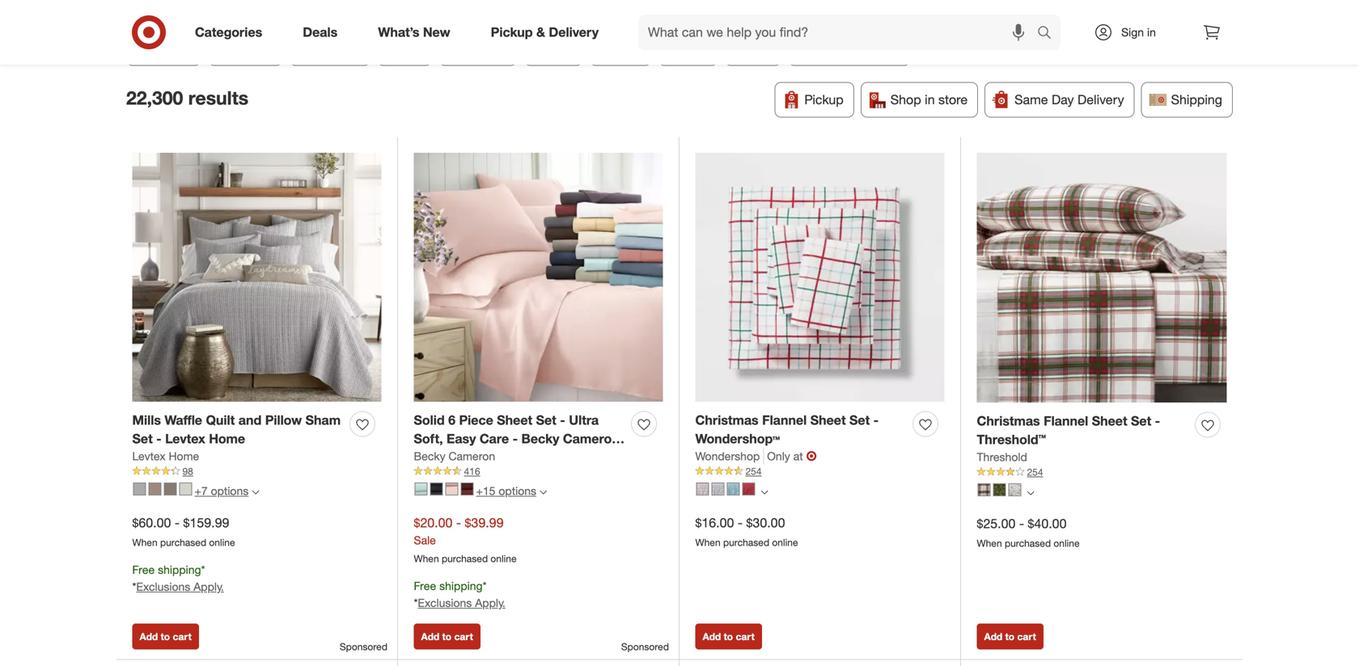 Task type: describe. For each thing, give the bounding box(es) containing it.
same day delivery button
[[985, 82, 1135, 118]]

2 blush image from the left
[[445, 483, 458, 496]]

results
[[188, 87, 248, 109]]

categories link
[[181, 15, 283, 50]]

soft,
[[414, 431, 443, 447]]

cameron inside solid 6 piece sheet set - ultra soft, easy care - becky cameron (extra pillow cases!)
[[563, 431, 619, 447]]

mills
[[132, 413, 161, 428]]

add for $25.00 - $40.00
[[984, 631, 1003, 643]]

flannel for threshold™
[[1044, 414, 1088, 429]]

add for $16.00 - $30.00
[[703, 631, 721, 643]]

$16.00
[[695, 515, 734, 531]]

mills waffle quilt and pillow sham set - levtex home
[[132, 413, 341, 447]]

when for $60.00 - $159.99
[[132, 537, 158, 549]]

levtex home
[[132, 449, 199, 463]]

sheet for christmas flannel sheet set - wondershop™
[[810, 413, 846, 428]]

shipping for $60.00 - $159.99
[[158, 563, 201, 577]]

254 link for threshold™
[[977, 465, 1227, 480]]

all colors image for $30.00
[[761, 489, 768, 496]]

material
[[850, 40, 897, 56]]

snowflake print image
[[742, 483, 755, 496]]

waffle
[[165, 413, 202, 428]]

$25.00
[[977, 516, 1016, 532]]

* down the $60.00
[[132, 580, 136, 594]]

tree print image
[[993, 484, 1006, 497]]

$20.00 - $39.99 sale when purchased online
[[414, 515, 517, 565]]

search
[[1030, 26, 1069, 42]]

cream image
[[179, 483, 192, 496]]

free for $20.00 - $39.99
[[414, 579, 436, 594]]

wondershop
[[695, 449, 760, 463]]

22,300 results
[[126, 87, 248, 109]]

sponsored for $60.00 - $159.99
[[340, 641, 388, 653]]

add to cart for $16.00 - $30.00
[[703, 631, 755, 643]]

exclusions apply. button for $20.00 - $39.99
[[418, 595, 505, 612]]

shipping button
[[1141, 82, 1233, 118]]

wondershop™
[[695, 431, 780, 447]]

purchased for $40.00
[[1005, 537, 1051, 550]]

$16.00 - $30.00 when purchased online
[[695, 515, 798, 549]]

cart for $25.00 - $40.00
[[1017, 631, 1036, 643]]

home inside mills waffle quilt and pillow sham set - levtex home
[[209, 431, 245, 447]]

all colors + 15 more colors element
[[540, 487, 547, 496]]

apply. for $20.00 - $39.99
[[475, 596, 505, 610]]

- inside christmas flannel sheet set - threshold™
[[1155, 414, 1160, 429]]

- inside $25.00 - $40.00 when purchased online
[[1019, 516, 1024, 532]]

only
[[767, 449, 790, 463]]

price
[[739, 40, 768, 56]]

all colors element for $40.00
[[1027, 487, 1034, 497]]

bulb print image
[[712, 483, 725, 496]]

what's new
[[378, 24, 450, 40]]

sale
[[414, 533, 436, 548]]

filter
[[161, 40, 189, 56]]

free shipping * * exclusions apply. for $20.00 - $39.99
[[414, 579, 505, 610]]

black image
[[430, 483, 443, 496]]

sign
[[1122, 25, 1144, 39]]

options for $60.00 - $159.99
[[211, 484, 249, 498]]

254 for wondershop™
[[746, 465, 762, 478]]

shop
[[891, 92, 921, 108]]

becky cameron
[[414, 449, 495, 463]]

in for sign
[[1147, 25, 1156, 39]]

- inside $20.00 - $39.99 sale when purchased online
[[456, 515, 461, 531]]

to for $16.00 - $30.00
[[724, 631, 733, 643]]

exclusions apply. button for $60.00 - $159.99
[[136, 579, 224, 595]]

shipping
[[1171, 92, 1223, 108]]

$20.00
[[414, 515, 453, 531]]

pillow inside mills waffle quilt and pillow sham set - levtex home
[[265, 413, 302, 428]]

- inside mills waffle quilt and pillow sham set - levtex home
[[156, 431, 162, 447]]

add to cart button for $16.00 - $30.00
[[695, 624, 762, 650]]

6
[[448, 413, 456, 428]]

wondershop only at ¬
[[695, 448, 817, 464]]

all colors + 15 more colors image
[[540, 489, 547, 496]]

deals button
[[658, 30, 718, 66]]

cart for $16.00 - $30.00
[[736, 631, 755, 643]]

deals link
[[289, 15, 358, 50]]

store
[[939, 92, 968, 108]]

what's new link
[[364, 15, 471, 50]]

add for $20.00 - $39.99
[[421, 631, 440, 643]]

easy
[[447, 431, 476, 447]]

+15
[[476, 484, 496, 498]]

same day delivery
[[1015, 92, 1124, 108]]

free for $60.00 - $159.99
[[132, 563, 155, 577]]

when inside $20.00 - $39.99 sale when purchased online
[[414, 553, 439, 565]]

when for $25.00 - $40.00
[[977, 537, 1002, 550]]

- inside the $60.00 - $159.99 when purchased online
[[175, 515, 180, 531]]

0 horizontal spatial home
[[169, 449, 199, 463]]

purchased for $30.00
[[723, 537, 770, 549]]

cart for $20.00 - $39.99
[[454, 631, 473, 643]]

416
[[464, 465, 480, 478]]

delivery for pickup & delivery
[[549, 24, 599, 40]]

care
[[480, 431, 509, 447]]

at
[[793, 449, 803, 463]]

add to cart button for $20.00 - $39.99
[[414, 624, 480, 650]]

shipping for $20.00 - $39.99
[[439, 579, 483, 594]]

mills waffle quilt and pillow sham set - levtex home link
[[132, 411, 343, 448]]

shop in store
[[891, 92, 968, 108]]

(extra
[[414, 450, 450, 465]]

wondershop link
[[695, 448, 764, 465]]

and
[[238, 413, 262, 428]]

0 horizontal spatial cameron
[[449, 449, 495, 463]]

$60.00
[[132, 515, 171, 531]]

primary
[[802, 40, 847, 56]]

piece
[[459, 413, 493, 428]]

threshold™
[[977, 432, 1046, 448]]

brand button
[[589, 30, 652, 66]]

* down the sale
[[414, 596, 418, 610]]

416 link
[[414, 465, 663, 479]]

$40.00
[[1028, 516, 1067, 532]]

$60.00 - $159.99 when purchased online
[[132, 515, 235, 549]]

grey image
[[133, 483, 146, 496]]

+7 options
[[195, 484, 249, 498]]

in for shop
[[925, 92, 935, 108]]

exclusions for $20.00 - $39.99
[[418, 596, 472, 610]]

solid 6 piece sheet set - ultra soft, easy care - becky cameron (extra pillow cases!) link
[[414, 411, 625, 465]]

when for $16.00 - $30.00
[[695, 537, 721, 549]]



Task type: locate. For each thing, give the bounding box(es) containing it.
1 vertical spatial exclusions
[[418, 596, 472, 610]]

1 sponsored from the left
[[340, 641, 388, 653]]

2 sponsored from the left
[[621, 641, 669, 653]]

1 vertical spatial shipping
[[439, 579, 483, 594]]

deals left price
[[672, 40, 705, 56]]

online down $30.00
[[772, 537, 798, 549]]

set inside mills waffle quilt and pillow sham set - levtex home
[[132, 431, 153, 447]]

What can we help you find? suggestions appear below search field
[[638, 15, 1041, 50]]

blush image
[[148, 483, 161, 496], [445, 483, 458, 496]]

0 horizontal spatial apply.
[[194, 580, 224, 594]]

pickup & delivery
[[491, 24, 599, 40]]

0 horizontal spatial pickup
[[491, 24, 533, 40]]

home down quilt
[[209, 431, 245, 447]]

sheet inside christmas flannel sheet set - threshold™
[[1092, 414, 1128, 429]]

1 horizontal spatial blush image
[[445, 483, 458, 496]]

0 vertical spatial becky
[[522, 431, 559, 447]]

new
[[423, 24, 450, 40]]

becky down soft, at the bottom of page
[[414, 449, 446, 463]]

1 horizontal spatial 254
[[1027, 466, 1043, 478]]

4 to from the left
[[1005, 631, 1015, 643]]

apply. for $60.00 - $159.99
[[194, 580, 224, 594]]

add to cart button for $25.00 - $40.00
[[977, 624, 1044, 650]]

- inside $16.00 - $30.00 when purchased online
[[738, 515, 743, 531]]

purchased down $30.00
[[723, 537, 770, 549]]

3 to from the left
[[724, 631, 733, 643]]

0 horizontal spatial options
[[211, 484, 249, 498]]

deals left what's
[[303, 24, 338, 40]]

threshold
[[977, 450, 1027, 464]]

christmas inside christmas flannel sheet set - threshold™
[[977, 414, 1040, 429]]

solid 6 piece sheet set - ultra soft, easy care - becky cameron (extra pillow cases!) image
[[414, 153, 663, 402], [414, 153, 663, 402]]

christmas flannel sheet set - threshold™
[[977, 414, 1160, 448]]

all colors image
[[761, 489, 768, 496], [1027, 490, 1034, 497]]

brand
[[603, 40, 638, 56]]

shipping down $20.00 - $39.99 sale when purchased online
[[439, 579, 483, 594]]

levtex inside mills waffle quilt and pillow sham set - levtex home
[[165, 431, 205, 447]]

1 vertical spatial becky
[[414, 449, 446, 463]]

3 cart from the left
[[736, 631, 755, 643]]

deals inside deals button
[[672, 40, 705, 56]]

+15 options button
[[407, 479, 554, 504]]

in left store
[[925, 92, 935, 108]]

purchased inside $20.00 - $39.99 sale when purchased online
[[442, 553, 488, 565]]

1 horizontal spatial exclusions apply. button
[[418, 595, 505, 612]]

all colors element for $30.00
[[761, 487, 768, 496]]

0 horizontal spatial flannel
[[762, 413, 807, 428]]

sign in link
[[1080, 15, 1181, 50]]

options left all colors + 15 more colors element
[[499, 484, 536, 498]]

1 cart from the left
[[173, 631, 192, 643]]

free down the sale
[[414, 579, 436, 594]]

online inside $20.00 - $39.99 sale when purchased online
[[491, 553, 517, 565]]

purchased down $159.99
[[160, 537, 206, 549]]

christmas flannel sheet set - wondershop™
[[695, 413, 879, 447]]

1 add from the left
[[140, 631, 158, 643]]

purchased inside the $60.00 - $159.99 when purchased online
[[160, 537, 206, 549]]

1 vertical spatial cameron
[[449, 449, 495, 463]]

levtex down waffle
[[165, 431, 205, 447]]

1 vertical spatial free
[[414, 579, 436, 594]]

flannel up threshold™ in the right bottom of the page
[[1044, 414, 1088, 429]]

when down $16.00
[[695, 537, 721, 549]]

deals inside deals link
[[303, 24, 338, 40]]

add for $60.00 - $159.99
[[140, 631, 158, 643]]

purchased inside $16.00 - $30.00 when purchased online
[[723, 537, 770, 549]]

add to cart for $20.00 - $39.99
[[421, 631, 473, 643]]

price button
[[725, 30, 782, 66]]

1 horizontal spatial becky
[[522, 431, 559, 447]]

levtex home link
[[132, 448, 199, 465]]

primary material button
[[788, 30, 911, 66]]

pillow inside solid 6 piece sheet set - ultra soft, easy care - becky cameron (extra pillow cases!)
[[454, 450, 490, 465]]

2 horizontal spatial sheet
[[1092, 414, 1128, 429]]

exclusions apply. button down $20.00 - $39.99 sale when purchased online
[[418, 595, 505, 612]]

categories
[[195, 24, 262, 40]]

to for $60.00 - $159.99
[[161, 631, 170, 643]]

4 add to cart from the left
[[984, 631, 1036, 643]]

set inside christmas flannel sheet set - wondershop™
[[850, 413, 870, 428]]

0 horizontal spatial 254 link
[[695, 465, 945, 479]]

day
[[1052, 92, 1074, 108]]

sheet for christmas flannel sheet set - threshold™
[[1092, 414, 1128, 429]]

1 horizontal spatial sponsored
[[621, 641, 669, 653]]

3 add from the left
[[703, 631, 721, 643]]

options for $20.00 - $39.99
[[499, 484, 536, 498]]

$39.99
[[465, 515, 504, 531]]

to for $20.00 - $39.99
[[442, 631, 452, 643]]

1 horizontal spatial christmas
[[977, 414, 1040, 429]]

delivery inside same day delivery button
[[1078, 92, 1124, 108]]

*
[[201, 563, 205, 577], [483, 579, 487, 594], [132, 580, 136, 594], [414, 596, 418, 610]]

1 horizontal spatial in
[[1147, 25, 1156, 39]]

all colors image right winter scene print image
[[1027, 490, 1034, 497]]

quilt
[[206, 413, 235, 428]]

1 vertical spatial in
[[925, 92, 935, 108]]

online down $40.00 on the bottom right of page
[[1054, 537, 1080, 550]]

cart
[[173, 631, 192, 643], [454, 631, 473, 643], [736, 631, 755, 643], [1017, 631, 1036, 643]]

flannel inside christmas flannel sheet set - threshold™
[[1044, 414, 1088, 429]]

when down the sale
[[414, 553, 439, 565]]

becky cameron link
[[414, 448, 495, 465]]

add to cart button for $60.00 - $159.99
[[132, 624, 199, 650]]

grid print image
[[696, 483, 709, 496]]

primary material
[[802, 40, 897, 56]]

purchased down $39.99
[[442, 553, 488, 565]]

0 vertical spatial shipping
[[158, 563, 201, 577]]

1 add to cart from the left
[[140, 631, 192, 643]]

options left all colors + 7 more colors element
[[211, 484, 249, 498]]

1 horizontal spatial free
[[414, 579, 436, 594]]

1 horizontal spatial apply.
[[475, 596, 505, 610]]

to
[[161, 631, 170, 643], [442, 631, 452, 643], [724, 631, 733, 643], [1005, 631, 1015, 643]]

1 horizontal spatial sheet
[[810, 413, 846, 428]]

1 vertical spatial apply.
[[475, 596, 505, 610]]

all colors element right snowflake print icon
[[761, 487, 768, 496]]

0 vertical spatial exclusions
[[136, 580, 190, 594]]

1 horizontal spatial options
[[499, 484, 536, 498]]

christmas up threshold™ in the right bottom of the page
[[977, 414, 1040, 429]]

apply. down the $60.00 - $159.99 when purchased online
[[194, 580, 224, 594]]

blush image right grey image
[[148, 483, 161, 496]]

becky up cases!)
[[522, 431, 559, 447]]

0 horizontal spatial becky
[[414, 449, 446, 463]]

cameron up the 416
[[449, 449, 495, 463]]

1 horizontal spatial exclusions
[[418, 596, 472, 610]]

delivery for same day delivery
[[1078, 92, 1124, 108]]

set inside christmas flannel sheet set - threshold™
[[1131, 414, 1152, 429]]

all colors element right winter scene print image
[[1027, 487, 1034, 497]]

pillow right and
[[265, 413, 302, 428]]

1 horizontal spatial pickup
[[805, 92, 844, 108]]

0 horizontal spatial exclusions
[[136, 580, 190, 594]]

flannel up the only at the right of the page
[[762, 413, 807, 428]]

christmas for christmas flannel sheet set - threshold™
[[977, 414, 1040, 429]]

filter button
[[126, 30, 202, 66]]

add
[[140, 631, 158, 643], [421, 631, 440, 643], [703, 631, 721, 643], [984, 631, 1003, 643]]

online inside $25.00 - $40.00 when purchased online
[[1054, 537, 1080, 550]]

1 horizontal spatial home
[[209, 431, 245, 447]]

2 add to cart button from the left
[[414, 624, 480, 650]]

0 vertical spatial pillow
[[265, 413, 302, 428]]

0 horizontal spatial pillow
[[265, 413, 302, 428]]

0 vertical spatial in
[[1147, 25, 1156, 39]]

what's
[[378, 24, 419, 40]]

delivery right the '&'
[[549, 24, 599, 40]]

0 vertical spatial pickup
[[491, 24, 533, 40]]

flannel for wondershop™
[[762, 413, 807, 428]]

all colors element
[[761, 487, 768, 496], [1027, 487, 1034, 497]]

deals for deals button
[[672, 40, 705, 56]]

0 horizontal spatial all colors image
[[761, 489, 768, 496]]

shop in store button
[[861, 82, 978, 118]]

1 horizontal spatial all colors image
[[1027, 490, 1034, 497]]

solid
[[414, 413, 445, 428]]

0 horizontal spatial in
[[925, 92, 935, 108]]

flannel inside christmas flannel sheet set - wondershop™
[[762, 413, 807, 428]]

pickup down primary
[[805, 92, 844, 108]]

+15 options
[[476, 484, 536, 498]]

1 blush image from the left
[[148, 483, 161, 496]]

$159.99
[[183, 515, 229, 531]]

98 link
[[132, 465, 381, 479]]

0 horizontal spatial christmas
[[695, 413, 759, 428]]

free shipping * * exclusions apply.
[[132, 563, 224, 594], [414, 579, 505, 610]]

all colors image right snowflake print icon
[[761, 489, 768, 496]]

1 horizontal spatial shipping
[[439, 579, 483, 594]]

0 horizontal spatial free shipping * * exclusions apply.
[[132, 563, 224, 594]]

levtex inside levtex home link
[[132, 449, 166, 463]]

1 horizontal spatial cameron
[[563, 431, 619, 447]]

4 cart from the left
[[1017, 631, 1036, 643]]

online inside the $60.00 - $159.99 when purchased online
[[209, 537, 235, 549]]

1 horizontal spatial all colors element
[[1027, 487, 1034, 497]]

exclusions
[[136, 580, 190, 594], [418, 596, 472, 610]]

online for $16.00 - $30.00
[[772, 537, 798, 549]]

sheet inside christmas flannel sheet set - wondershop™
[[810, 413, 846, 428]]

cameron
[[563, 431, 619, 447], [449, 449, 495, 463]]

free shipping * * exclusions apply. down $20.00 - $39.99 sale when purchased online
[[414, 579, 505, 610]]

when inside $25.00 - $40.00 when purchased online
[[977, 537, 1002, 550]]

purchased
[[160, 537, 206, 549], [723, 537, 770, 549], [1005, 537, 1051, 550], [442, 553, 488, 565]]

home up 98
[[169, 449, 199, 463]]

online inside $16.00 - $30.00 when purchased online
[[772, 537, 798, 549]]

taupe image
[[164, 483, 177, 496]]

0 horizontal spatial shipping
[[158, 563, 201, 577]]

delivery
[[549, 24, 599, 40], [1078, 92, 1124, 108]]

sheet
[[497, 413, 533, 428], [810, 413, 846, 428], [1092, 414, 1128, 429]]

254 for threshold™
[[1027, 466, 1043, 478]]

solid 6 piece sheet set - ultra soft, easy care - becky cameron (extra pillow cases!)
[[414, 413, 619, 465]]

pickup for pickup & delivery
[[491, 24, 533, 40]]

* down the $60.00 - $159.99 when purchased online
[[201, 563, 205, 577]]

22,300
[[126, 87, 183, 109]]

online for $25.00 - $40.00
[[1054, 537, 1080, 550]]

levtex up grey image
[[132, 449, 166, 463]]

when inside $16.00 - $30.00 when purchased online
[[695, 537, 721, 549]]

1 vertical spatial levtex
[[132, 449, 166, 463]]

pickup button
[[775, 82, 854, 118]]

ultra
[[569, 413, 599, 428]]

¬
[[806, 448, 817, 464]]

1 vertical spatial delivery
[[1078, 92, 1124, 108]]

add to cart button
[[132, 624, 199, 650], [414, 624, 480, 650], [695, 624, 762, 650], [977, 624, 1044, 650]]

online down $39.99
[[491, 553, 517, 565]]

2 options from the left
[[499, 484, 536, 498]]

purchased inside $25.00 - $40.00 when purchased online
[[1005, 537, 1051, 550]]

add to cart
[[140, 631, 192, 643], [421, 631, 473, 643], [703, 631, 755, 643], [984, 631, 1036, 643]]

online down $159.99
[[209, 537, 235, 549]]

pickup inside button
[[805, 92, 844, 108]]

plaid print image
[[978, 484, 991, 497]]

254 down wondershop only at ¬
[[746, 465, 762, 478]]

0 horizontal spatial blush image
[[148, 483, 161, 496]]

2 add from the left
[[421, 631, 440, 643]]

all colors + 7 more colors image
[[252, 489, 259, 496]]

98
[[182, 465, 193, 478]]

christmas for christmas flannel sheet set - wondershop™
[[695, 413, 759, 428]]

4 add to cart button from the left
[[977, 624, 1044, 650]]

in right sign
[[1147, 25, 1156, 39]]

pickup left the '&'
[[491, 24, 533, 40]]

3 add to cart from the left
[[703, 631, 755, 643]]

burgundy image
[[461, 483, 474, 496]]

exclusions apply. button down the $60.00 - $159.99 when purchased online
[[136, 579, 224, 595]]

mills waffle quilt and pillow sham set - levtex home image
[[132, 153, 381, 402], [132, 153, 381, 402]]

sign in
[[1122, 25, 1156, 39]]

3 add to cart button from the left
[[695, 624, 762, 650]]

2 to from the left
[[442, 631, 452, 643]]

set inside solid 6 piece sheet set - ultra soft, easy care - becky cameron (extra pillow cases!)
[[536, 413, 556, 428]]

levtex
[[165, 431, 205, 447], [132, 449, 166, 463]]

delivery right day
[[1078, 92, 1124, 108]]

254
[[746, 465, 762, 478], [1027, 466, 1043, 478]]

1 to from the left
[[161, 631, 170, 643]]

aqua image
[[415, 483, 428, 496]]

254 down threshold link
[[1027, 466, 1043, 478]]

1 horizontal spatial 254 link
[[977, 465, 1227, 480]]

254 link
[[695, 465, 945, 479], [977, 465, 1227, 480]]

$30.00
[[746, 515, 785, 531]]

1 vertical spatial pillow
[[454, 450, 490, 465]]

sheet inside solid 6 piece sheet set - ultra soft, easy care - becky cameron (extra pillow cases!)
[[497, 413, 533, 428]]

+7
[[195, 484, 208, 498]]

0 vertical spatial apply.
[[194, 580, 224, 594]]

$25.00 - $40.00 when purchased online
[[977, 516, 1080, 550]]

free shipping * * exclusions apply. for $60.00 - $159.99
[[132, 563, 224, 594]]

pillow
[[265, 413, 302, 428], [454, 450, 490, 465]]

christmas flannel sheet set - threshold™ image
[[977, 153, 1227, 403], [977, 153, 1227, 403]]

cases!)
[[494, 450, 540, 465]]

0 vertical spatial home
[[209, 431, 245, 447]]

sponsored for $20.00 - $39.99
[[621, 641, 669, 653]]

0 horizontal spatial all colors element
[[761, 487, 768, 496]]

exclusions down the $60.00 - $159.99 when purchased online
[[136, 580, 190, 594]]

1 vertical spatial pickup
[[805, 92, 844, 108]]

0 horizontal spatial delivery
[[549, 24, 599, 40]]

0 horizontal spatial 254
[[746, 465, 762, 478]]

1 horizontal spatial pillow
[[454, 450, 490, 465]]

all colors image for $40.00
[[1027, 490, 1034, 497]]

1 horizontal spatial deals
[[672, 40, 705, 56]]

254 link down ¬
[[695, 465, 945, 479]]

same
[[1015, 92, 1048, 108]]

0 horizontal spatial deals
[[303, 24, 338, 40]]

sham
[[305, 413, 341, 428]]

add to cart for $60.00 - $159.99
[[140, 631, 192, 643]]

animal print image
[[727, 483, 740, 496]]

when down $25.00
[[977, 537, 1002, 550]]

online for $60.00 - $159.99
[[209, 537, 235, 549]]

when down the $60.00
[[132, 537, 158, 549]]

pickup for pickup
[[805, 92, 844, 108]]

254 link down christmas flannel sheet set - threshold™ link
[[977, 465, 1227, 480]]

winter scene print image
[[1009, 484, 1021, 497]]

0 horizontal spatial sheet
[[497, 413, 533, 428]]

shipping down the $60.00 - $159.99 when purchased online
[[158, 563, 201, 577]]

christmas
[[695, 413, 759, 428], [977, 414, 1040, 429]]

christmas flannel sheet set - wondershop™ image
[[695, 153, 945, 402], [695, 153, 945, 402]]

all colors + 7 more colors element
[[252, 487, 259, 496]]

2 add to cart from the left
[[421, 631, 473, 643]]

1 horizontal spatial delivery
[[1078, 92, 1124, 108]]

-
[[560, 413, 565, 428], [874, 413, 879, 428], [1155, 414, 1160, 429], [156, 431, 162, 447], [513, 431, 518, 447], [175, 515, 180, 531], [456, 515, 461, 531], [738, 515, 743, 531], [1019, 516, 1024, 532]]

search button
[[1030, 15, 1069, 53]]

blush image right black icon
[[445, 483, 458, 496]]

pickup
[[491, 24, 533, 40], [805, 92, 844, 108]]

purchased for $159.99
[[160, 537, 206, 549]]

1 vertical spatial home
[[169, 449, 199, 463]]

pickup & delivery link
[[477, 15, 619, 50]]

christmas flannel sheet set - wondershop™ link
[[695, 411, 907, 448]]

1 add to cart button from the left
[[132, 624, 199, 650]]

sponsored
[[340, 641, 388, 653], [621, 641, 669, 653]]

shipping
[[158, 563, 201, 577], [439, 579, 483, 594]]

online
[[209, 537, 235, 549], [772, 537, 798, 549], [1054, 537, 1080, 550], [491, 553, 517, 565]]

in inside button
[[925, 92, 935, 108]]

* down $20.00 - $39.99 sale when purchased online
[[483, 579, 487, 594]]

cart for $60.00 - $159.99
[[173, 631, 192, 643]]

0 vertical spatial free
[[132, 563, 155, 577]]

free shipping * * exclusions apply. down the $60.00 - $159.99 when purchased online
[[132, 563, 224, 594]]

1 horizontal spatial flannel
[[1044, 414, 1088, 429]]

threshold link
[[977, 449, 1027, 465]]

0 horizontal spatial sponsored
[[340, 641, 388, 653]]

0 horizontal spatial free
[[132, 563, 155, 577]]

christmas inside christmas flannel sheet set - wondershop™
[[695, 413, 759, 428]]

1 options from the left
[[211, 484, 249, 498]]

&
[[536, 24, 545, 40]]

to for $25.00 - $40.00
[[1005, 631, 1015, 643]]

christmas flannel sheet set - threshold™ link
[[977, 412, 1189, 449]]

0 horizontal spatial exclusions apply. button
[[136, 579, 224, 595]]

4 add from the left
[[984, 631, 1003, 643]]

+7 options button
[[126, 479, 266, 504]]

exclusions down the sale
[[418, 596, 472, 610]]

0 vertical spatial cameron
[[563, 431, 619, 447]]

0 vertical spatial levtex
[[165, 431, 205, 447]]

0 vertical spatial delivery
[[549, 24, 599, 40]]

1 horizontal spatial free shipping * * exclusions apply.
[[414, 579, 505, 610]]

add to cart for $25.00 - $40.00
[[984, 631, 1036, 643]]

becky inside solid 6 piece sheet set - ultra soft, easy care - becky cameron (extra pillow cases!)
[[522, 431, 559, 447]]

options
[[211, 484, 249, 498], [499, 484, 536, 498]]

free down the $60.00
[[132, 563, 155, 577]]

- inside christmas flannel sheet set - wondershop™
[[874, 413, 879, 428]]

exclusions for $60.00 - $159.99
[[136, 580, 190, 594]]

when inside the $60.00 - $159.99 when purchased online
[[132, 537, 158, 549]]

purchased down $40.00 on the bottom right of page
[[1005, 537, 1051, 550]]

cameron down ultra
[[563, 431, 619, 447]]

delivery inside pickup & delivery link
[[549, 24, 599, 40]]

deals for deals link
[[303, 24, 338, 40]]

2 cart from the left
[[454, 631, 473, 643]]

pillow down easy
[[454, 450, 490, 465]]

apply. down $20.00 - $39.99 sale when purchased online
[[475, 596, 505, 610]]

254 link for wondershop™
[[695, 465, 945, 479]]

home
[[209, 431, 245, 447], [169, 449, 199, 463]]

christmas up "wondershop™"
[[695, 413, 759, 428]]



Task type: vqa. For each thing, say whether or not it's contained in the screenshot.
'1 Question'
no



